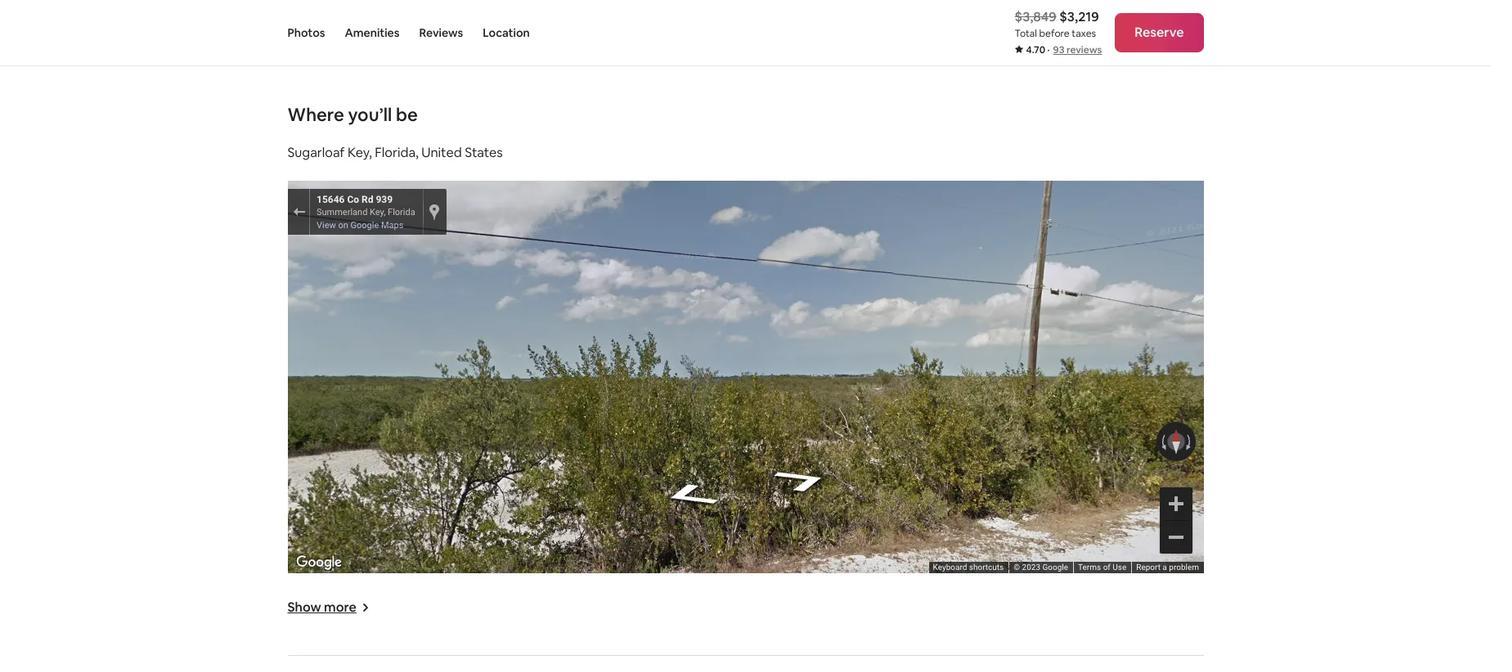 Task type: vqa. For each thing, say whether or not it's contained in the screenshot.
bottommost yet
no



Task type: describe. For each thing, give the bounding box(es) containing it.
terms of use link
[[1078, 563, 1127, 572]]

report a problem
[[1136, 563, 1199, 572]]

use
[[1113, 563, 1127, 572]]

report
[[1136, 563, 1161, 572]]

where
[[288, 103, 344, 126]]

view on google maps link
[[316, 220, 403, 231]]

reviews
[[419, 25, 463, 40]]

on
[[338, 220, 348, 231]]

sugarloaf
[[288, 144, 345, 161]]

maps
[[381, 220, 403, 231]]

15646
[[316, 194, 344, 206]]

939
[[376, 194, 392, 206]]

93 reviews button
[[1054, 43, 1103, 56]]

exit the street view image
[[292, 207, 304, 217]]

93
[[1054, 43, 1065, 56]]

© 2023 google
[[1014, 563, 1068, 572]]

2023
[[1022, 563, 1041, 572]]

be
[[396, 103, 418, 126]]

sugarloaf key, florida, united states
[[288, 144, 503, 161]]

problem
[[1169, 563, 1199, 572]]

reserve
[[1135, 24, 1185, 41]]

1 horizontal spatial google
[[1043, 563, 1068, 572]]

a
[[1163, 563, 1167, 572]]

you'll
[[348, 103, 392, 126]]

report a problem link
[[1136, 563, 1199, 572]]

co
[[347, 194, 359, 206]]

united
[[422, 144, 462, 161]]

keyboard shortcuts button
[[933, 562, 1004, 574]]

florida
[[388, 207, 415, 218]]

$3,849
[[1015, 8, 1057, 25]]

taxes
[[1072, 27, 1097, 40]]

view
[[316, 220, 336, 231]]

states
[[465, 144, 503, 161]]

shortcuts
[[969, 563, 1004, 572]]

©
[[1014, 563, 1020, 572]]

terms
[[1078, 563, 1101, 572]]

$3,849 $3,219 total before taxes
[[1015, 8, 1100, 40]]

15646 co rd 939 summerland key, florida view on google maps
[[316, 194, 415, 231]]

keyboard
[[933, 563, 967, 572]]



Task type: locate. For each thing, give the bounding box(es) containing it.
google
[[350, 220, 379, 231], [1043, 563, 1068, 572]]

$3,219
[[1060, 8, 1100, 25]]

1 vertical spatial google
[[1043, 563, 1068, 572]]

key, inside 15646 co rd 939 summerland key, florida view on google maps
[[370, 207, 385, 218]]

where you'll be
[[288, 103, 418, 126]]

photos
[[288, 25, 325, 40]]

0 vertical spatial key,
[[348, 144, 372, 161]]

reviews button
[[419, 0, 463, 65]]

summerland
[[316, 207, 367, 218]]

google right 2023
[[1043, 563, 1068, 572]]

google right the on
[[350, 220, 379, 231]]

google inside 15646 co rd 939 summerland key, florida view on google maps
[[350, 220, 379, 231]]

total
[[1015, 27, 1038, 40]]

reserve button
[[1116, 13, 1204, 52]]

keyboard shortcuts
[[933, 563, 1004, 572]]

key, down "939"
[[370, 207, 385, 218]]

terms of use
[[1078, 563, 1127, 572]]

1 vertical spatial key,
[[370, 207, 385, 218]]

amenities button
[[345, 0, 400, 65]]

of
[[1103, 563, 1111, 572]]

before
[[1040, 27, 1070, 40]]

florida,
[[375, 144, 419, 161]]

location button
[[483, 0, 530, 65]]

more
[[324, 599, 357, 616]]

show more
[[288, 599, 357, 616]]

0 horizontal spatial google
[[350, 220, 379, 231]]

google image
[[292, 553, 346, 574]]

4.70 · 93 reviews
[[1027, 43, 1103, 56]]

photos button
[[288, 0, 325, 65]]

reviews
[[1067, 43, 1103, 56]]

location
[[483, 25, 530, 40]]

rd
[[361, 194, 373, 206]]

key, left florida,
[[348, 144, 372, 161]]

·
[[1048, 43, 1050, 56]]

show more button
[[288, 599, 370, 616]]

key,
[[348, 144, 372, 161], [370, 207, 385, 218]]

0 vertical spatial google
[[350, 220, 379, 231]]

amenities
[[345, 25, 400, 40]]

show location on map image
[[428, 203, 440, 221]]

show
[[288, 599, 321, 616]]

4.70
[[1027, 43, 1046, 56]]



